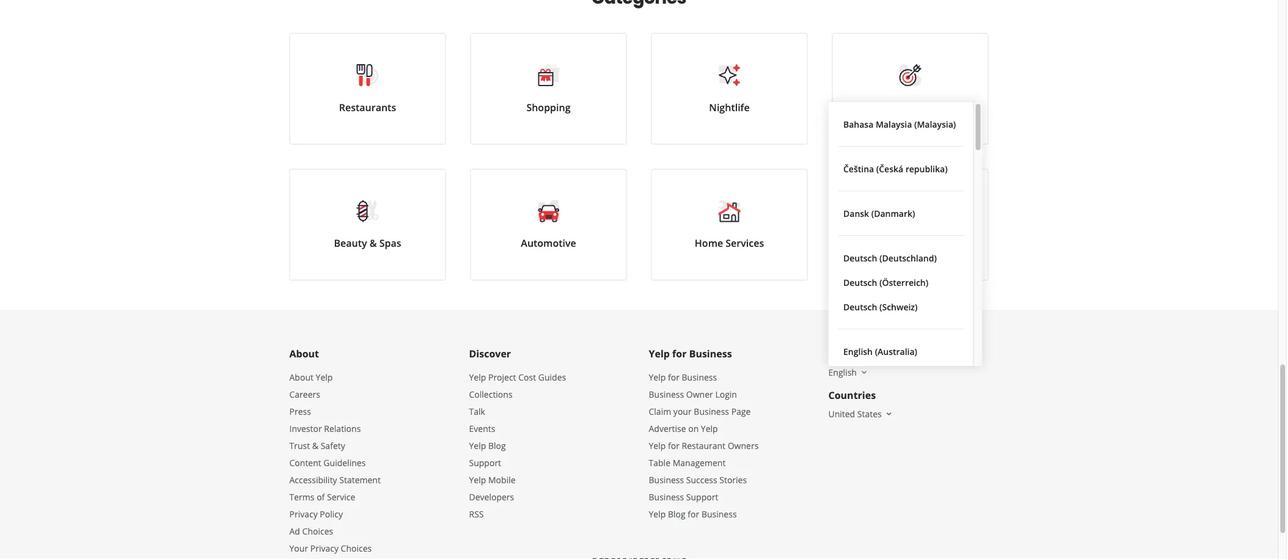 Task type: locate. For each thing, give the bounding box(es) containing it.
yelp blog link
[[469, 440, 506, 452]]

deutsch (österreich)
[[843, 277, 928, 288]]

1 vertical spatial english
[[829, 367, 857, 378]]

(danmark)
[[871, 208, 915, 219]]

1 vertical spatial deutsch
[[843, 277, 877, 288]]

0 vertical spatial about
[[289, 347, 319, 360]]

events
[[469, 423, 495, 434]]

deutsch up the deutsch (schweiz)
[[843, 277, 877, 288]]

1 horizontal spatial &
[[370, 237, 377, 250]]

business down table
[[649, 474, 684, 486]]

claim your business page link
[[649, 406, 751, 417]]

english inside button
[[843, 346, 873, 357]]

choices down privacy policy link
[[302, 526, 333, 537]]

0 horizontal spatial support
[[469, 457, 501, 469]]

support down yelp blog link
[[469, 457, 501, 469]]

deutsch (schweiz)
[[843, 301, 918, 313]]

& inside category navigation section navigation
[[370, 237, 377, 250]]

bahasa malaysia (malaysia) button
[[838, 112, 964, 136]]

(deutschland)
[[879, 252, 937, 264]]

policy
[[320, 508, 343, 520]]

english up 16 chevron down v2 image
[[843, 346, 873, 357]]

deutsch (deutschland) button
[[838, 246, 964, 270]]

advertise
[[649, 423, 686, 434]]

16 chevron down v2 image
[[884, 409, 894, 419]]

deutsch down deutsch (österreich)
[[843, 301, 877, 313]]

accessibility statement link
[[289, 474, 381, 486]]

business success stories link
[[649, 474, 747, 486]]

cost
[[518, 371, 536, 383]]

0 vertical spatial deutsch
[[843, 252, 877, 264]]

about inside about yelp careers press investor relations trust & safety content guidelines accessibility statement terms of service privacy policy ad choices your privacy choices
[[289, 371, 314, 383]]

čeština (česká republika)
[[843, 163, 948, 175]]

deutsch for deutsch (schweiz)
[[843, 301, 877, 313]]

1 vertical spatial &
[[312, 440, 319, 452]]

business down "stories"
[[702, 508, 737, 520]]

0 vertical spatial blog
[[488, 440, 506, 452]]

support inside 'yelp project cost guides collections talk events yelp blog support yelp mobile developers rss'
[[469, 457, 501, 469]]

about
[[289, 347, 319, 360], [289, 371, 314, 383]]

your
[[674, 406, 692, 417]]

english button
[[829, 367, 869, 378]]

project
[[488, 371, 516, 383]]

business owner login link
[[649, 389, 737, 400]]

0 vertical spatial support
[[469, 457, 501, 469]]

yelp inside about yelp careers press investor relations trust & safety content guidelines accessibility statement terms of service privacy policy ad choices your privacy choices
[[316, 371, 333, 383]]

0 horizontal spatial &
[[312, 440, 319, 452]]

deutsch for deutsch (deutschland)
[[843, 252, 877, 264]]

1 horizontal spatial blog
[[668, 508, 686, 520]]

press link
[[289, 406, 311, 417]]

business up claim
[[649, 389, 684, 400]]

yelp down business support link
[[649, 508, 666, 520]]

privacy down ad choices link
[[310, 543, 339, 554]]

for down advertise
[[668, 440, 680, 452]]

your
[[289, 543, 308, 554]]

malaysia
[[876, 118, 912, 130]]

on
[[688, 423, 699, 434]]

ad
[[289, 526, 300, 537]]

blog up support link
[[488, 440, 506, 452]]

deutsch
[[843, 252, 877, 264], [843, 277, 877, 288], [843, 301, 877, 313]]

choices
[[302, 526, 333, 537], [341, 543, 372, 554]]

nightlife link
[[651, 33, 808, 145]]

category navigation section navigation
[[277, 0, 1001, 310]]

deutsch up deutsch (österreich)
[[843, 252, 877, 264]]

active
[[886, 101, 915, 114]]

mobile
[[488, 474, 516, 486]]

0 horizontal spatial choices
[[302, 526, 333, 537]]

yelp mobile link
[[469, 474, 516, 486]]

1 about from the top
[[289, 347, 319, 360]]

& right trust
[[312, 440, 319, 452]]

1 vertical spatial privacy
[[310, 543, 339, 554]]

safety
[[321, 440, 345, 452]]

2 vertical spatial deutsch
[[843, 301, 877, 313]]

1 deutsch from the top
[[843, 252, 877, 264]]

support down the success
[[686, 491, 719, 503]]

0 vertical spatial english
[[843, 346, 873, 357]]

collections link
[[469, 389, 513, 400]]

dansk (danmark) button
[[838, 201, 964, 226]]

about up about yelp link
[[289, 347, 319, 360]]

countries
[[829, 389, 876, 402]]

guides
[[538, 371, 566, 383]]

support link
[[469, 457, 501, 469]]

deutsch for deutsch (österreich)
[[843, 277, 877, 288]]

yelp right on
[[701, 423, 718, 434]]

for
[[672, 347, 687, 360], [668, 371, 680, 383], [668, 440, 680, 452], [688, 508, 699, 520]]

3 deutsch from the top
[[843, 301, 877, 313]]

1 vertical spatial blog
[[668, 508, 686, 520]]

about for about yelp careers press investor relations trust & safety content guidelines accessibility statement terms of service privacy policy ad choices your privacy choices
[[289, 371, 314, 383]]

of
[[317, 491, 325, 503]]

blog down business support link
[[668, 508, 686, 520]]

blog inside 'yelp project cost guides collections talk events yelp blog support yelp mobile developers rss'
[[488, 440, 506, 452]]

privacy
[[289, 508, 318, 520], [310, 543, 339, 554]]

deutsch inside button
[[843, 277, 877, 288]]

yelp up careers link
[[316, 371, 333, 383]]

yelp
[[649, 347, 670, 360], [316, 371, 333, 383], [469, 371, 486, 383], [649, 371, 666, 383], [701, 423, 718, 434], [469, 440, 486, 452], [649, 440, 666, 452], [469, 474, 486, 486], [649, 508, 666, 520]]

shopping
[[527, 101, 571, 114]]

privacy down terms
[[289, 508, 318, 520]]

2 about from the top
[[289, 371, 314, 383]]

restaurants link
[[289, 33, 446, 145]]

restaurants
[[339, 101, 396, 114]]

talk link
[[469, 406, 485, 417]]

1 vertical spatial about
[[289, 371, 314, 383]]

business down owner
[[694, 406, 729, 417]]

yelp project cost guides collections talk events yelp blog support yelp mobile developers rss
[[469, 371, 566, 520]]

advertise on yelp link
[[649, 423, 718, 434]]

1 vertical spatial support
[[686, 491, 719, 503]]

deutsch (deutschland)
[[843, 252, 937, 264]]

english
[[843, 346, 873, 357], [829, 367, 857, 378]]

investor relations link
[[289, 423, 361, 434]]

choices down policy
[[341, 543, 372, 554]]

careers
[[289, 389, 320, 400]]

yelp for business link
[[649, 371, 717, 383]]

business
[[689, 347, 732, 360], [682, 371, 717, 383], [649, 389, 684, 400], [694, 406, 729, 417], [649, 474, 684, 486], [649, 491, 684, 503], [702, 508, 737, 520]]

1 vertical spatial choices
[[341, 543, 372, 554]]

about up careers link
[[289, 371, 314, 383]]

owner
[[686, 389, 713, 400]]

& left spas
[[370, 237, 377, 250]]

active life link
[[832, 33, 989, 145]]

blog
[[488, 440, 506, 452], [668, 508, 686, 520]]

blog inside yelp for business business owner login claim your business page advertise on yelp yelp for restaurant owners table management business success stories business support yelp blog for business
[[668, 508, 686, 520]]

16 chevron down v2 image
[[859, 368, 869, 377]]

united
[[829, 408, 855, 420]]

0 vertical spatial &
[[370, 237, 377, 250]]

(česká
[[876, 163, 903, 175]]

english for english (australia)
[[843, 346, 873, 357]]

united states button
[[829, 408, 894, 420]]

1 horizontal spatial support
[[686, 491, 719, 503]]

2 deutsch from the top
[[843, 277, 877, 288]]

(australia)
[[875, 346, 917, 357]]

support
[[469, 457, 501, 469], [686, 491, 719, 503]]

shopping link
[[470, 33, 627, 145]]

english left 16 chevron down v2 image
[[829, 367, 857, 378]]

0 horizontal spatial blog
[[488, 440, 506, 452]]

ad choices link
[[289, 526, 333, 537]]

table
[[649, 457, 671, 469]]



Task type: vqa. For each thing, say whether or not it's contained in the screenshot.
thank
no



Task type: describe. For each thing, give the bounding box(es) containing it.
english for english
[[829, 367, 857, 378]]

dansk
[[843, 208, 869, 219]]

terms
[[289, 491, 315, 503]]

terms of service link
[[289, 491, 355, 503]]

business up owner
[[682, 371, 717, 383]]

page
[[732, 406, 751, 417]]

press
[[289, 406, 311, 417]]

your privacy choices link
[[289, 543, 372, 554]]

čeština
[[843, 163, 874, 175]]

united states
[[829, 408, 882, 420]]

statement
[[339, 474, 381, 486]]

0 vertical spatial privacy
[[289, 508, 318, 520]]

& inside about yelp careers press investor relations trust & safety content guidelines accessibility statement terms of service privacy policy ad choices your privacy choices
[[312, 440, 319, 452]]

developers
[[469, 491, 514, 503]]

home services link
[[651, 169, 808, 281]]

life
[[918, 101, 935, 114]]

languages
[[829, 347, 881, 360]]

events link
[[469, 423, 495, 434]]

yelp up collections
[[469, 371, 486, 383]]

yelp project cost guides link
[[469, 371, 566, 383]]

service
[[327, 491, 355, 503]]

stories
[[720, 474, 747, 486]]

content guidelines link
[[289, 457, 366, 469]]

owners
[[728, 440, 759, 452]]

yelp up yelp for business link
[[649, 347, 670, 360]]

business up yelp blog for business link
[[649, 491, 684, 503]]

home
[[695, 237, 723, 250]]

claim
[[649, 406, 671, 417]]

investor
[[289, 423, 322, 434]]

success
[[686, 474, 717, 486]]

talk
[[469, 406, 485, 417]]

for down business support link
[[688, 508, 699, 520]]

yelp down events link in the left of the page
[[469, 440, 486, 452]]

table management link
[[649, 457, 726, 469]]

spas
[[379, 237, 401, 250]]

for up business owner login link
[[668, 371, 680, 383]]

careers link
[[289, 389, 320, 400]]

deutsch (schweiz) button
[[838, 295, 964, 319]]

business up yelp for business link
[[689, 347, 732, 360]]

yelp up claim
[[649, 371, 666, 383]]

trust
[[289, 440, 310, 452]]

1 horizontal spatial choices
[[341, 543, 372, 554]]

guidelines
[[324, 457, 366, 469]]

čeština (česká republika) button
[[838, 157, 964, 181]]

active life
[[886, 101, 935, 114]]

republika)
[[905, 163, 948, 175]]

relations
[[324, 423, 361, 434]]

yelp for business
[[649, 347, 732, 360]]

(schweiz)
[[879, 301, 918, 313]]

deutsch (österreich) button
[[838, 270, 964, 295]]

support inside yelp for business business owner login claim your business page advertise on yelp yelp for restaurant owners table management business success stories business support yelp blog for business
[[686, 491, 719, 503]]

bahasa
[[843, 118, 873, 130]]

bahasa malaysia (malaysia)
[[843, 118, 956, 130]]

for up yelp for business link
[[672, 347, 687, 360]]

about yelp link
[[289, 371, 333, 383]]

about yelp careers press investor relations trust & safety content guidelines accessibility statement terms of service privacy policy ad choices your privacy choices
[[289, 371, 381, 554]]

rss link
[[469, 508, 484, 520]]

states
[[858, 408, 882, 420]]

beauty
[[334, 237, 367, 250]]

dansk (danmark)
[[843, 208, 915, 219]]

english (australia) button
[[838, 339, 964, 364]]

english (australia)
[[843, 346, 917, 357]]

beauty & spas link
[[289, 169, 446, 281]]

about for about
[[289, 347, 319, 360]]

management
[[673, 457, 726, 469]]

yelp down support link
[[469, 474, 486, 486]]

accessibility
[[289, 474, 337, 486]]

(österreich)
[[879, 277, 928, 288]]

yelp for business business owner login claim your business page advertise on yelp yelp for restaurant owners table management business success stories business support yelp blog for business
[[649, 371, 759, 520]]

0 vertical spatial choices
[[302, 526, 333, 537]]

privacy policy link
[[289, 508, 343, 520]]

(malaysia)
[[914, 118, 956, 130]]

beauty & spas
[[334, 237, 401, 250]]

yelp for restaurant owners link
[[649, 440, 759, 452]]

rss
[[469, 508, 484, 520]]

yelp blog for business link
[[649, 508, 737, 520]]

content
[[289, 457, 321, 469]]

services
[[726, 237, 764, 250]]

yelp up table
[[649, 440, 666, 452]]

automotive
[[521, 237, 576, 250]]

business support link
[[649, 491, 719, 503]]



